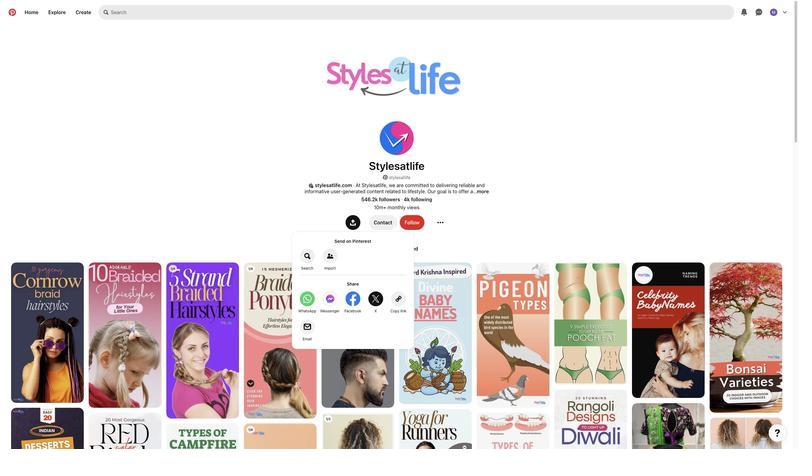 Task type: vqa. For each thing, say whether or not it's contained in the screenshot.
This may contain: an image of a cat on a skateboard with the words braaku written in japanese
no



Task type: describe. For each thing, give the bounding box(es) containing it.
take a look at them and choose the ones you like. we are sure you will find some good and interesting choices in this name list. image
[[632, 263, 705, 399]]

pinterest
[[353, 239, 371, 244]]

elevate your style with these 10 enchanting braided ponytail hairstyles that exude effortless elegance. discover step-by-step guides and unleash a new level of sophistication in your daily look. from chic to casual, find the perfect braided ponytail to complement your style effortlessly. image
[[244, 263, 317, 419]]

email
[[303, 337, 312, 342]]

reliable
[[459, 183, 475, 188]]

more
[[477, 189, 489, 194]]

delivering
[[436, 183, 458, 188]]

this contains: types of dentures image
[[477, 413, 550, 450]]

are
[[397, 183, 404, 188]]

stylesatlife
[[369, 159, 425, 173]]

share on facebook image
[[346, 292, 360, 307]]

pinterest image
[[383, 175, 388, 180]]

our
[[428, 189, 436, 194]]

546.2k followers · 4k following 10m+ monthly views
[[361, 197, 432, 210]]

saved link
[[402, 244, 421, 254]]

more button
[[477, 189, 489, 194]]

share on messenger image
[[323, 292, 338, 307]]

a…
[[471, 189, 477, 194]]

this contains: bonsai tree types for your space image
[[710, 263, 783, 413]]

discover stunning and creative hairstyles to embrace your curly medium hair. let your natural beauty shine with these inspiring curly hairdos! 💁‍♀️✨ image
[[710, 418, 783, 450]]

send on pinterest
[[335, 239, 371, 244]]

explore the world of delightful braids for kids with our curated collection of 10 charming hairstyles. from playful pigtails to cute braided buns, discover easy and adorable options to make your little one's hair a stylish statement. get inspired and create magical moments with these sweet and kid-friendly braided looks! image
[[89, 263, 161, 408]]

explore a captivating collage of hairstyles for every occasion. find inspiration for your next look with trendy and unique hair ideas. discover the latest hair trends and styles in our diverse hairstyles collage. image
[[322, 413, 394, 450]]

profile cover image image
[[296, 25, 498, 138]]

lifestyle.
[[408, 189, 426, 194]]

generated
[[343, 189, 366, 194]]

copy
[[391, 309, 400, 314]]

following
[[411, 197, 432, 202]]

discover various types of campfires for outdoor adventures. from the cozy teepee to the efficient dakota fire hole, learn their techniques and when to use each for a safe and enjoyable camping experience. image
[[166, 424, 239, 450]]

contact
[[374, 220, 393, 226]]

monthly
[[388, 205, 406, 210]]

saved
[[404, 246, 418, 252]]

search icon image
[[104, 10, 109, 15]]

maria williams image
[[770, 9, 778, 16]]

explore
[[48, 10, 66, 15]]

this contains: most gorgeous red birds on our planet image
[[89, 413, 161, 450]]

create
[[76, 10, 91, 15]]

followers
[[379, 197, 400, 202]]

on
[[346, 239, 351, 244]]

user-
[[331, 189, 343, 194]]

· inside stylesatlife.com ·
[[353, 183, 355, 188]]

this contains: pigeon species image
[[477, 263, 550, 408]]

10m+
[[374, 205, 387, 210]]

this contains: divine baby names, lord krishna inspired baby names image
[[399, 263, 472, 405]]

0 horizontal spatial to
[[402, 189, 407, 194]]

committed
[[405, 183, 429, 188]]

home
[[25, 10, 38, 15]]

x
[[375, 309, 377, 314]]

this contains: deepavali food ideas 2023 image
[[11, 408, 84, 450]]

follow button
[[400, 215, 425, 230]]

share
[[347, 282, 359, 287]]

explore a captivating collage of beautiful women showcasing a variety of hairstyles on colorful backgrounds. discover endless hair inspiration and style ideas in this eye-catching collection. image
[[244, 424, 317, 450]]

stylesatlife.com
[[315, 183, 352, 188]]

views
[[407, 205, 420, 210]]



Task type: locate. For each thing, give the bounding box(es) containing it.
elevate your appearance with the timeless charm of cornrow braids. image
[[11, 263, 84, 403]]

whatsapp
[[298, 309, 316, 314]]

copy link
[[391, 309, 407, 314]]

to right is
[[453, 189, 457, 194]]

0 vertical spatial ·
[[353, 183, 355, 188]]

·
[[353, 183, 355, 188], [402, 197, 403, 202]]

content
[[367, 189, 384, 194]]

· left '4k'
[[402, 197, 403, 202]]

at stylesatlife, we are committed to delivering reliable and informative user-generated content related to lifestyle. our goal is to offer a…
[[305, 183, 485, 194]]

claimed website image
[[309, 184, 314, 189]]

follow
[[405, 220, 420, 226]]

offer
[[459, 189, 469, 194]]

is
[[448, 189, 452, 194]]

import
[[324, 266, 336, 271]]

at
[[356, 183, 361, 188]]

list
[[0, 263, 794, 450]]

1 horizontal spatial ·
[[402, 197, 403, 202]]

messenger
[[321, 309, 340, 314]]

1 horizontal spatial to
[[430, 183, 435, 188]]

this contains: how yoga can be helpful for runners image
[[399, 409, 472, 450]]

home link
[[20, 5, 43, 20]]

we
[[389, 183, 395, 188]]

4k
[[404, 197, 410, 202]]

informative
[[305, 189, 330, 194]]

goal
[[437, 189, 447, 194]]

facebook
[[345, 309, 361, 314]]

· left at on the top
[[353, 183, 355, 188]]

stylesatlife image
[[378, 120, 415, 157]]

this contains: deepavali rangoli, diwali india, diwali celebrations image
[[555, 390, 627, 450]]

to up "our"
[[430, 183, 435, 188]]

contact button
[[369, 215, 397, 230]]

1 vertical spatial ·
[[402, 197, 403, 202]]

to down are
[[402, 189, 407, 194]]

related
[[385, 189, 401, 194]]

stylesatlife.com link
[[315, 183, 352, 188]]

search
[[301, 266, 313, 271]]

and
[[477, 183, 485, 188]]

share on twitter image
[[368, 292, 383, 307]]

stylesatlife
[[389, 175, 411, 180]]

whether you prefer a casual vibe or a more polished appearance, these hairstyles offer a perfect blend of sophistication and creativity. unlock the secrets to stunning 5 strand braids and redefine your style. image
[[166, 263, 239, 419]]

back neck blouse features and new designs catalogue for 2023-2024 image
[[632, 404, 705, 450]]

546.2k
[[361, 197, 378, 202]]

100 men's haircut trends with names and pics image
[[322, 263, 394, 408]]

this contains: exercises for pooch belly, exercises for tummy pooch, exercises for lowe pooch, exercises for pooch area, mommy pooch exercises, exercises for stomach pooch image
[[555, 263, 627, 385]]

share on email image
[[300, 320, 315, 335]]

· inside 546.2k followers · 4k following 10m+ monthly views
[[402, 197, 403, 202]]

create link
[[71, 5, 96, 20]]

2 horizontal spatial to
[[453, 189, 457, 194]]

stylesatlife,
[[362, 183, 388, 188]]

0 horizontal spatial ·
[[353, 183, 355, 188]]

stylesatlife.com ·
[[315, 183, 355, 188]]

to
[[430, 183, 435, 188], [402, 189, 407, 194], [453, 189, 457, 194]]

Search text field
[[111, 5, 735, 20]]

send
[[335, 239, 345, 244]]

link
[[401, 309, 407, 314]]

explore link
[[43, 5, 71, 20]]



